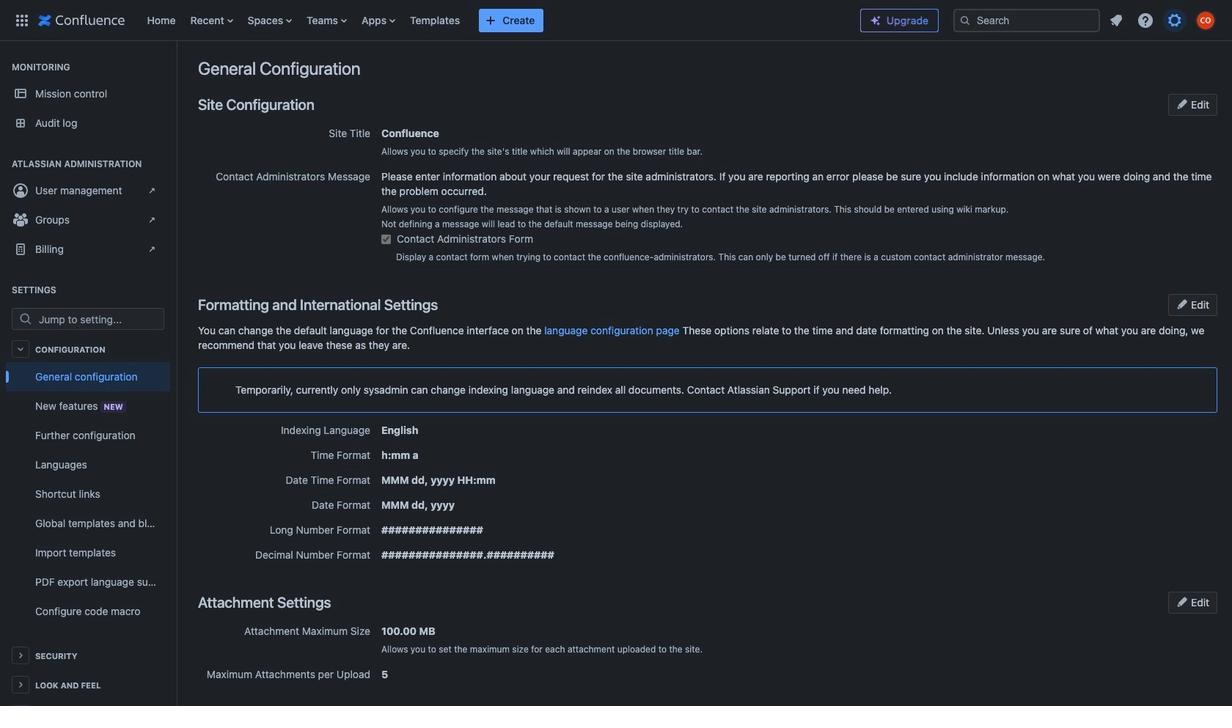Task type: describe. For each thing, give the bounding box(es) containing it.
3 small image from the top
[[1177, 596, 1188, 608]]

1 small image from the top
[[1177, 98, 1188, 110]]

Search field
[[953, 8, 1100, 32]]

help icon image
[[1137, 11, 1154, 29]]

settings icon image
[[1166, 11, 1184, 29]]

search image
[[959, 14, 971, 26]]

appswitcher icon image
[[13, 11, 31, 29]]

premium image
[[870, 15, 882, 26]]

collapse sidebar image
[[160, 48, 192, 78]]

notification icon image
[[1107, 11, 1125, 29]]



Task type: locate. For each thing, give the bounding box(es) containing it.
Settings Search field
[[34, 309, 164, 329]]

1 horizontal spatial list
[[1103, 7, 1223, 33]]

global element
[[9, 0, 849, 41]]

2 small image from the top
[[1177, 298, 1188, 310]]

main content
[[176, 41, 1232, 56]]

2 vertical spatial small image
[[1177, 596, 1188, 608]]

small image
[[1177, 98, 1188, 110], [1177, 298, 1188, 310], [1177, 596, 1188, 608]]

list for premium icon on the right of the page
[[1103, 7, 1223, 33]]

None search field
[[953, 8, 1100, 32]]

confluence image
[[38, 11, 125, 29], [38, 11, 125, 29]]

1 vertical spatial small image
[[1177, 298, 1188, 310]]

banner
[[0, 0, 1232, 44]]

list
[[140, 0, 849, 41], [1103, 7, 1223, 33]]

None checkbox
[[381, 234, 391, 244]]

region
[[6, 362, 170, 626]]

0 vertical spatial small image
[[1177, 98, 1188, 110]]

list for appswitcher icon on the left top of the page
[[140, 0, 849, 41]]

0 horizontal spatial list
[[140, 0, 849, 41]]



Task type: vqa. For each thing, say whether or not it's contained in the screenshot.
Sidebar element
no



